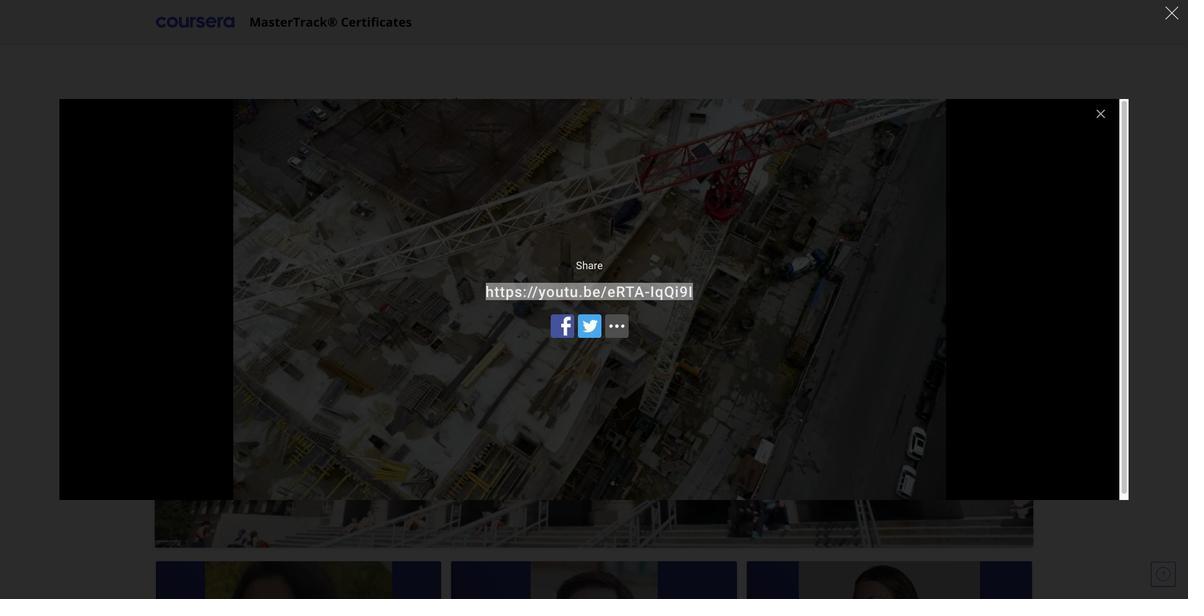 Task type: vqa. For each thing, say whether or not it's contained in the screenshot.
What
yes



Task type: describe. For each thing, give the bounding box(es) containing it.
close image
[[1165, 6, 1180, 20]]

what instructors and learners say
[[436, 91, 753, 120]]

mastertrack®
[[250, 13, 338, 30]]

say
[[723, 91, 753, 120]]



Task type: locate. For each thing, give the bounding box(es) containing it.
what
[[436, 91, 485, 120]]

learners
[[639, 91, 717, 120]]

certificates
[[341, 13, 412, 30]]

help center image
[[1157, 567, 1171, 582]]

instructors
[[490, 91, 592, 120]]

mastertrack® certificates
[[250, 13, 412, 30]]

and
[[598, 91, 634, 120]]

coursera image
[[156, 12, 235, 32]]



